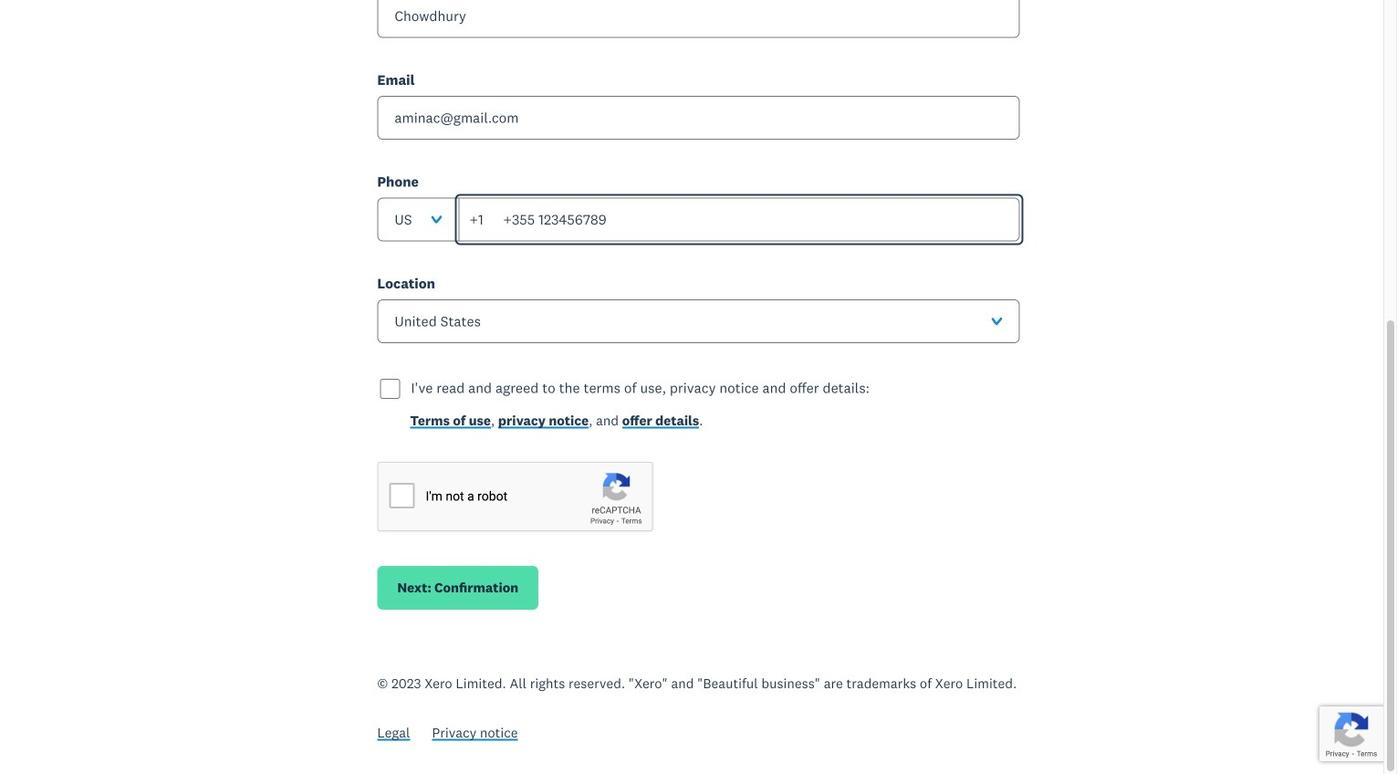 Task type: vqa. For each thing, say whether or not it's contained in the screenshot.
THE "TO"
no



Task type: describe. For each thing, give the bounding box(es) containing it.
Phone text field
[[459, 197, 1020, 241]]



Task type: locate. For each thing, give the bounding box(es) containing it.
Last name text field
[[377, 0, 1020, 38]]

Email email field
[[377, 96, 1020, 140]]



